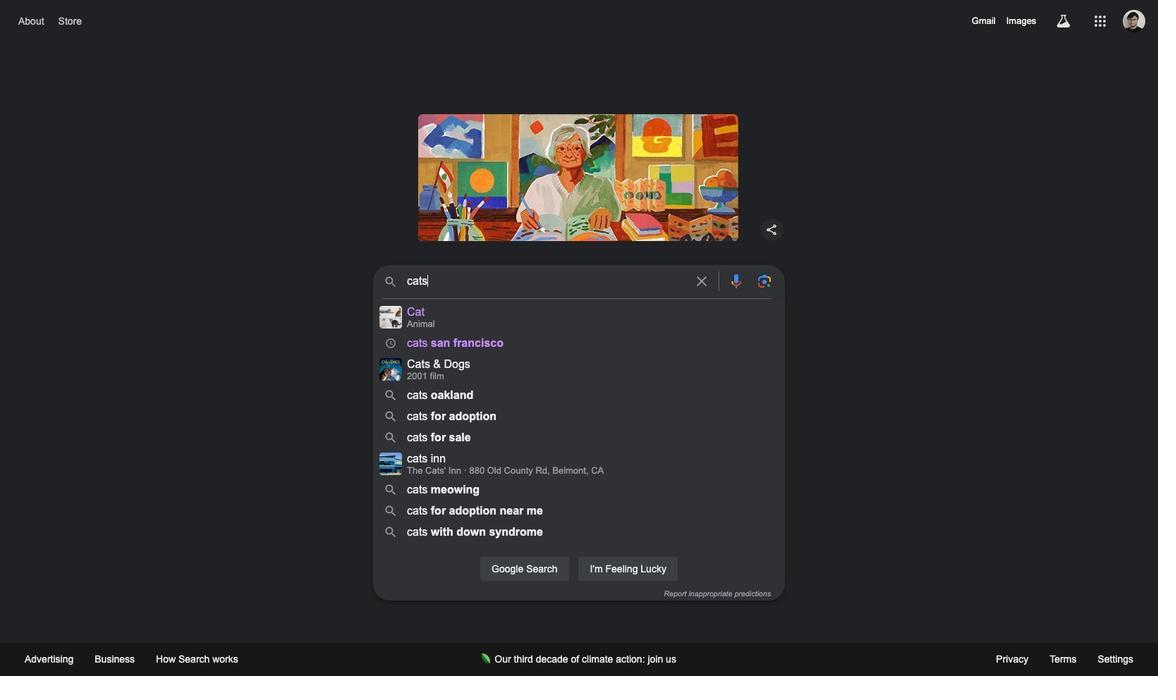 Task type: vqa. For each thing, say whether or not it's contained in the screenshot.
cats option
yes



Task type: locate. For each thing, give the bounding box(es) containing it.
cats option
[[407, 306, 745, 329]]

Search text field
[[407, 274, 685, 293]]

celebrating etel adnan image
[[403, 106, 756, 247]]

list box
[[373, 302, 785, 543]]

None search field
[[14, 261, 1144, 601]]

search by image image
[[756, 273, 773, 290]]

search labs image
[[1056, 13, 1073, 30]]

search by voice image
[[728, 273, 745, 290]]



Task type: describe. For each thing, give the bounding box(es) containing it.
I'm Feeling Lucky submit
[[578, 557, 679, 582]]

cats inn option
[[407, 453, 771, 476]]

cats vs dogs option
[[407, 358, 771, 382]]



